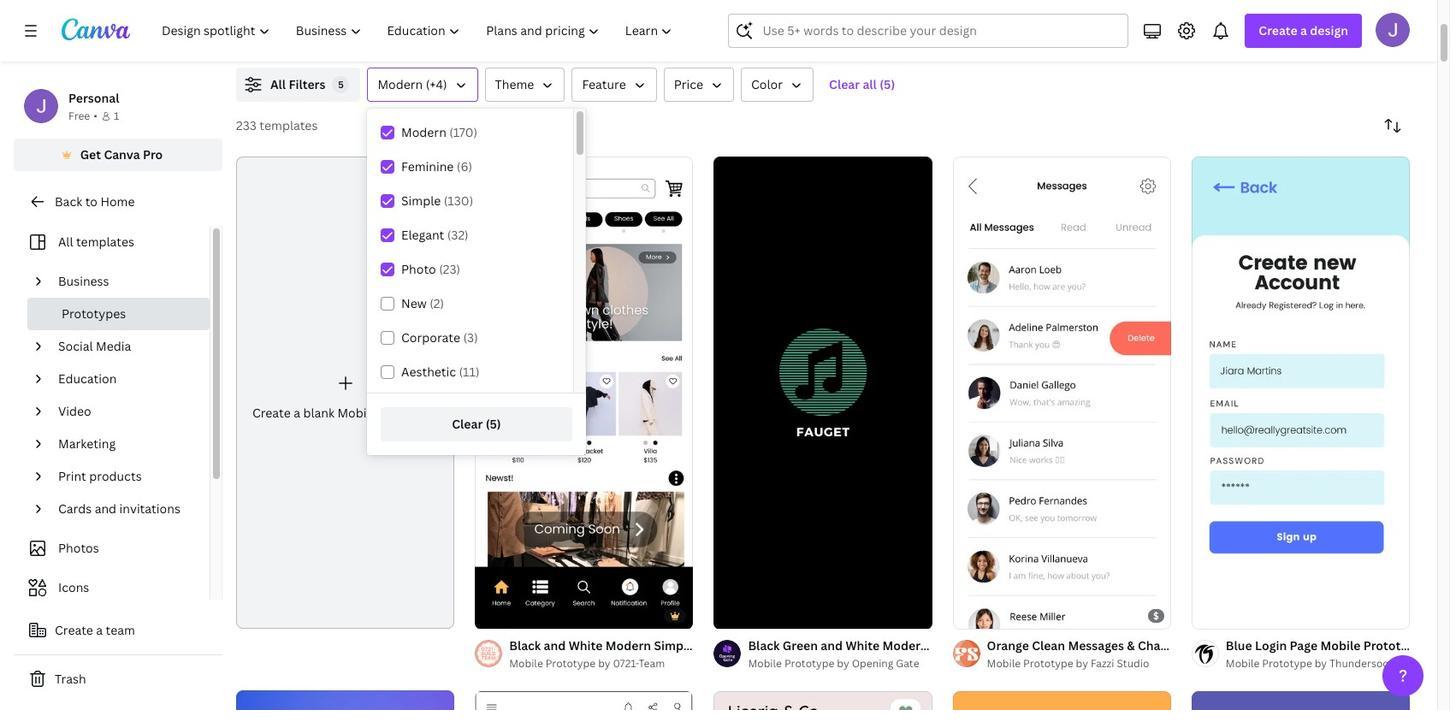 Task type: vqa. For each thing, say whether or not it's contained in the screenshot.
"Mobile Prototype by Fazzi Studio" link
yes



Task type: describe. For each thing, give the bounding box(es) containing it.
mobile prototype by 0721-team link
[[509, 655, 693, 672]]

prototype up simple lined white blog landing page wireframe mobile ui prototype image
[[546, 656, 596, 671]]

(5) inside button
[[880, 76, 895, 92]]

&
[[1127, 637, 1135, 653]]

mobile down blue
[[1226, 656, 1260, 671]]

aesthetic (11)
[[401, 364, 480, 380]]

print
[[58, 468, 86, 484]]

clear all (5)
[[829, 76, 895, 92]]

cards and invitations link
[[51, 493, 199, 525]]

gradient purple music player mobile modern prototype image
[[236, 691, 454, 710]]

products
[[89, 468, 142, 484]]

gate
[[896, 656, 919, 671]]

prototype left page
[[1211, 637, 1270, 653]]

black green and white modern music login page wireframe mobile prototype image
[[714, 157, 932, 629]]

orange clean messages & chat mobile prototype image
[[953, 157, 1171, 629]]

1 for 1 of 3
[[965, 608, 970, 621]]

all templates link
[[24, 226, 199, 258]]

page
[[1290, 637, 1318, 653]]

media
[[96, 338, 131, 354]]

social
[[58, 338, 93, 354]]

create a team
[[55, 622, 135, 638]]

1 for 1
[[114, 109, 119, 123]]

mobile prototype by 0721-team
[[509, 656, 665, 671]]

back to home link
[[14, 185, 222, 219]]

to
[[85, 193, 97, 210]]

prototypes
[[62, 305, 126, 322]]

prototype up light modern minimalistic healthy food recipes mobile ui prototype image in the bottom of the page
[[784, 656, 835, 671]]

free •
[[68, 109, 97, 123]]

home
[[100, 193, 135, 210]]

pro
[[143, 146, 163, 163]]

3
[[984, 608, 989, 621]]

mobile prototype templates image
[[1045, 0, 1410, 47]]

all templates
[[58, 234, 134, 250]]

(+4)
[[426, 76, 447, 92]]

modern (+4)
[[378, 76, 447, 92]]

team
[[106, 622, 135, 638]]

clear (5)
[[452, 416, 501, 432]]

create for create a blank mobile prototype
[[252, 405, 291, 421]]

all filters
[[270, 76, 325, 92]]

education link
[[51, 363, 199, 395]]

(5) inside button
[[486, 416, 501, 432]]

mobile right chat
[[1168, 637, 1208, 653]]

education
[[58, 370, 117, 387]]

elegant (32)
[[401, 227, 469, 243]]

a for blank
[[294, 405, 300, 421]]

233
[[236, 117, 257, 133]]

studio
[[1117, 656, 1149, 671]]

clear (5) button
[[381, 407, 572, 441]]

mobile prototype by opening gate
[[748, 656, 919, 671]]

fazzi
[[1091, 656, 1114, 671]]

1 of 3
[[965, 608, 989, 621]]

create a blank mobile prototype
[[252, 405, 438, 421]]

feminine
[[401, 158, 454, 175]]

5
[[338, 78, 344, 91]]

templates for 233 templates
[[260, 117, 318, 133]]

feminine (6)
[[401, 158, 472, 175]]

icons link
[[24, 572, 199, 604]]

mobile up light modern minimalistic healthy food recipes mobile ui prototype image in the bottom of the page
[[748, 656, 782, 671]]

create a blank mobile prototype link
[[236, 157, 454, 629]]

chat
[[1138, 637, 1165, 653]]

trash link
[[14, 662, 222, 696]]

by inside the blue login page mobile prototype mobile prototype by thundersoother
[[1315, 656, 1327, 671]]

feature button
[[572, 68, 657, 102]]

(130)
[[444, 192, 473, 209]]

color button
[[741, 68, 814, 102]]

orange clean messages & chat mobile prototype mobile prototype by fazzi studio
[[987, 637, 1270, 671]]

and
[[95, 500, 116, 517]]

a for design
[[1300, 22, 1307, 38]]

social media
[[58, 338, 131, 354]]

•
[[93, 109, 97, 123]]

theme button
[[485, 68, 565, 102]]

(2)
[[430, 295, 444, 311]]

mobile prototype by opening gate link
[[748, 655, 932, 672]]

modern for modern (+4)
[[378, 76, 423, 92]]

back to home
[[55, 193, 135, 210]]

corporate (3)
[[401, 329, 478, 346]]

prototype up the thundersoother
[[1363, 637, 1422, 653]]

print products
[[58, 468, 142, 484]]

create for create a team
[[55, 622, 93, 638]]

messages
[[1068, 637, 1124, 653]]

all for all filters
[[270, 76, 286, 92]]

templates for all templates
[[76, 234, 134, 250]]



Task type: locate. For each thing, give the bounding box(es) containing it.
1 horizontal spatial 1
[[965, 608, 970, 621]]

white and blue modern minimalist hotel booking mobile prototype image
[[1192, 691, 1410, 710]]

top level navigation element
[[151, 14, 687, 48]]

all left filters
[[270, 76, 286, 92]]

filters
[[289, 76, 325, 92]]

templates
[[260, 117, 318, 133], [76, 234, 134, 250]]

5 filter options selected element
[[332, 76, 349, 93]]

a for team
[[96, 622, 103, 638]]

templates down back to home
[[76, 234, 134, 250]]

by left fazzi
[[1076, 656, 1088, 671]]

by left 0721-
[[598, 656, 610, 671]]

new
[[401, 295, 427, 311]]

0 vertical spatial create
[[1259, 22, 1298, 38]]

0721-
[[613, 656, 639, 671]]

jacob simon image
[[1376, 13, 1410, 47]]

by left opening
[[837, 656, 849, 671]]

create left blank
[[252, 405, 291, 421]]

2 by from the left
[[837, 656, 849, 671]]

1 of 3 link
[[953, 157, 1171, 629]]

all down back
[[58, 234, 73, 250]]

1 vertical spatial clear
[[452, 416, 483, 432]]

(32)
[[447, 227, 469, 243]]

get
[[80, 146, 101, 163]]

clear
[[829, 76, 860, 92], [452, 416, 483, 432]]

1 horizontal spatial clear
[[829, 76, 860, 92]]

4 by from the left
[[1315, 656, 1327, 671]]

clean
[[1032, 637, 1065, 653]]

1 horizontal spatial a
[[294, 405, 300, 421]]

0 vertical spatial 1
[[114, 109, 119, 123]]

orange
[[987, 637, 1029, 653]]

a left team
[[96, 622, 103, 638]]

personal
[[68, 90, 119, 106]]

0 vertical spatial clear
[[829, 76, 860, 92]]

photo
[[401, 261, 436, 277]]

1 by from the left
[[598, 656, 610, 671]]

photo (23)
[[401, 261, 460, 277]]

clear inside button
[[829, 76, 860, 92]]

1 vertical spatial templates
[[76, 234, 134, 250]]

create inside dropdown button
[[1259, 22, 1298, 38]]

2 horizontal spatial a
[[1300, 22, 1307, 38]]

clear all (5) button
[[821, 68, 904, 102]]

photos link
[[24, 532, 199, 565]]

a inside button
[[96, 622, 103, 638]]

(170)
[[449, 124, 477, 140]]

1 inside 'link'
[[965, 608, 970, 621]]

mobile up simple lined white blog landing page wireframe mobile ui prototype image
[[509, 656, 543, 671]]

templates inside all templates link
[[76, 234, 134, 250]]

blue login page mobile prototype link
[[1226, 636, 1422, 655]]

by
[[598, 656, 610, 671], [837, 656, 849, 671], [1076, 656, 1088, 671], [1315, 656, 1327, 671]]

theme
[[495, 76, 534, 92]]

modern inside button
[[378, 76, 423, 92]]

1 vertical spatial create
[[252, 405, 291, 421]]

photos
[[58, 540, 99, 556]]

blue login page mobile prototype mobile prototype by thundersoother
[[1226, 637, 1422, 671]]

0 horizontal spatial templates
[[76, 234, 134, 250]]

opening
[[852, 656, 894, 671]]

of
[[972, 608, 981, 621]]

a left blank
[[294, 405, 300, 421]]

prototype down 'login'
[[1262, 656, 1312, 671]]

1
[[114, 109, 119, 123], [965, 608, 970, 621]]

0 horizontal spatial clear
[[452, 416, 483, 432]]

marketing
[[58, 435, 116, 452]]

a left "design"
[[1300, 22, 1307, 38]]

all
[[863, 76, 877, 92]]

create down the icons
[[55, 622, 93, 638]]

mobile up mobile prototype by thundersoother link
[[1320, 637, 1361, 653]]

0 horizontal spatial a
[[96, 622, 103, 638]]

prototype
[[380, 405, 438, 421], [1211, 637, 1270, 653], [1363, 637, 1422, 653], [546, 656, 596, 671], [784, 656, 835, 671], [1023, 656, 1073, 671], [1262, 656, 1312, 671]]

1 horizontal spatial all
[[270, 76, 286, 92]]

modern left (+4)
[[378, 76, 423, 92]]

create inside button
[[55, 622, 93, 638]]

233 templates
[[236, 117, 318, 133]]

design
[[1310, 22, 1348, 38]]

orange simple food delivery clean mobile prototype image
[[953, 691, 1171, 710]]

simple lined white blog landing page wireframe mobile ui prototype image
[[475, 691, 693, 710]]

print products link
[[51, 460, 199, 493]]

by inside orange clean messages & chat mobile prototype mobile prototype by fazzi studio
[[1076, 656, 1088, 671]]

0 horizontal spatial (5)
[[486, 416, 501, 432]]

(3)
[[463, 329, 478, 346]]

1 vertical spatial all
[[58, 234, 73, 250]]

(5)
[[880, 76, 895, 92], [486, 416, 501, 432]]

light modern minimalistic healthy food recipes mobile ui prototype image
[[714, 691, 932, 710]]

0 vertical spatial modern
[[378, 76, 423, 92]]

templates down "all filters"
[[260, 117, 318, 133]]

2 vertical spatial create
[[55, 622, 93, 638]]

create left "design"
[[1259, 22, 1298, 38]]

cards
[[58, 500, 92, 517]]

Search search field
[[763, 15, 1118, 47]]

blank
[[303, 405, 335, 421]]

(6)
[[457, 158, 472, 175]]

modern
[[378, 76, 423, 92], [401, 124, 446, 140]]

elegant
[[401, 227, 444, 243]]

all for all templates
[[58, 234, 73, 250]]

2 vertical spatial a
[[96, 622, 103, 638]]

canva
[[104, 146, 140, 163]]

simple
[[401, 192, 441, 209]]

1 vertical spatial a
[[294, 405, 300, 421]]

blue login page mobile prototype image
[[1192, 157, 1410, 629]]

0 horizontal spatial create
[[55, 622, 93, 638]]

1 left of
[[965, 608, 970, 621]]

0 vertical spatial a
[[1300, 22, 1307, 38]]

None search field
[[728, 14, 1129, 48]]

social media link
[[51, 330, 199, 363]]

Sort by button
[[1376, 109, 1410, 143]]

create
[[1259, 22, 1298, 38], [252, 405, 291, 421], [55, 622, 93, 638]]

invitations
[[119, 500, 180, 517]]

mobile right blank
[[337, 405, 377, 421]]

by down blue login page mobile prototype link
[[1315, 656, 1327, 671]]

feature
[[582, 76, 626, 92]]

0 vertical spatial all
[[270, 76, 286, 92]]

create a team button
[[14, 613, 222, 648]]

create for create a design
[[1259, 22, 1298, 38]]

black and white modern simple fashion product mobile prototype image
[[475, 157, 693, 629]]

price button
[[664, 68, 734, 102]]

clear for clear all (5)
[[829, 76, 860, 92]]

video link
[[51, 395, 199, 428]]

create a design
[[1259, 22, 1348, 38]]

create a blank mobile prototype element
[[236, 157, 454, 629]]

(23)
[[439, 261, 460, 277]]

0 horizontal spatial all
[[58, 234, 73, 250]]

free
[[68, 109, 90, 123]]

$
[[1153, 609, 1159, 622]]

orange clean messages & chat mobile prototype link
[[987, 636, 1270, 655]]

1 horizontal spatial create
[[252, 405, 291, 421]]

mobile prototype by thundersoother link
[[1226, 655, 1410, 672]]

business
[[58, 273, 109, 289]]

mobile down orange
[[987, 656, 1021, 671]]

modern for modern (170)
[[401, 124, 446, 140]]

modern up feminine
[[401, 124, 446, 140]]

3 by from the left
[[1076, 656, 1088, 671]]

all
[[270, 76, 286, 92], [58, 234, 73, 250]]

a inside dropdown button
[[1300, 22, 1307, 38]]

1 vertical spatial modern
[[401, 124, 446, 140]]

modern (+4) button
[[367, 68, 478, 102]]

marketing link
[[51, 428, 199, 460]]

trash
[[55, 671, 86, 687]]

get canva pro button
[[14, 139, 222, 171]]

1 horizontal spatial (5)
[[880, 76, 895, 92]]

1 horizontal spatial templates
[[260, 117, 318, 133]]

create a design button
[[1245, 14, 1362, 48]]

business link
[[51, 265, 199, 298]]

clear inside button
[[452, 416, 483, 432]]

back
[[55, 193, 82, 210]]

1 right •
[[114, 109, 119, 123]]

prototype down aesthetic
[[380, 405, 438, 421]]

mobile prototype by fazzi studio link
[[987, 655, 1171, 672]]

blue
[[1226, 637, 1252, 653]]

2 horizontal spatial create
[[1259, 22, 1298, 38]]

prototype down clean
[[1023, 656, 1073, 671]]

0 vertical spatial templates
[[260, 117, 318, 133]]

1 vertical spatial (5)
[[486, 416, 501, 432]]

clear left all
[[829, 76, 860, 92]]

corporate
[[401, 329, 460, 346]]

1 vertical spatial 1
[[965, 608, 970, 621]]

clear down (11)
[[452, 416, 483, 432]]

0 vertical spatial (5)
[[880, 76, 895, 92]]

aesthetic
[[401, 364, 456, 380]]

clear for clear (5)
[[452, 416, 483, 432]]

video
[[58, 403, 91, 419]]

0 horizontal spatial 1
[[114, 109, 119, 123]]

cards and invitations
[[58, 500, 180, 517]]

get canva pro
[[80, 146, 163, 163]]

login
[[1255, 637, 1287, 653]]

price
[[674, 76, 703, 92]]



